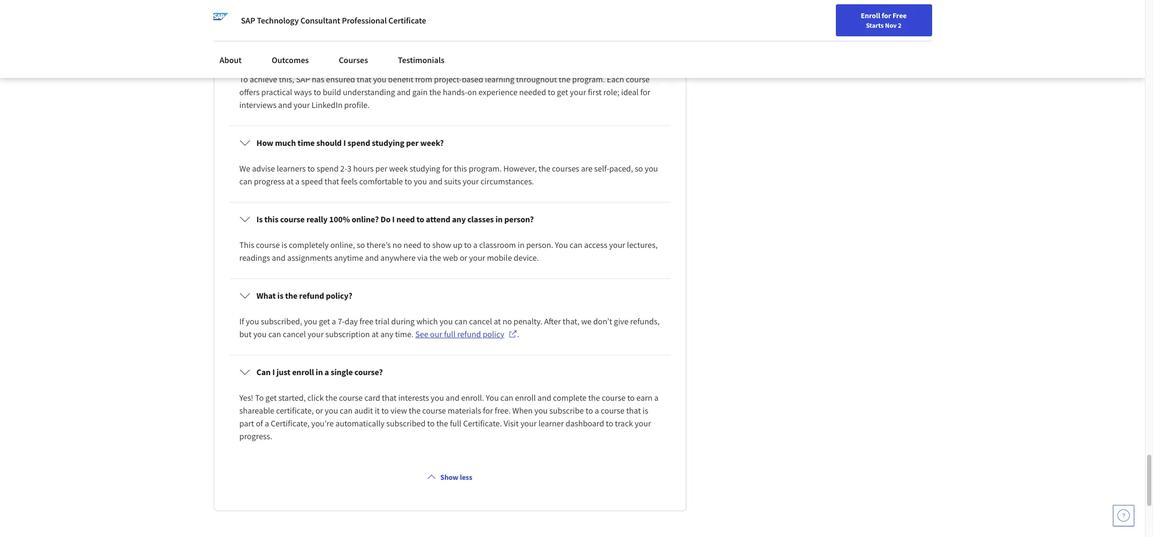 Task type: vqa. For each thing, say whether or not it's contained in the screenshot.
this inside This Professional Certificate Program On Coursera Has Been Created By Sap To Meet The Needs Of Sap, Their Extensive Sap Partner Network And Customers. Top Players In The Market Have Highlighted There Is A Shortage Of Talented Professionals Who Have The Necessary Consulting Skills, Product And Domain Technical Knowledge Required To Be A Good Sap Consultant. This Program Has Been Designed Specifically To Address This Skills Gap.
yes



Task type: describe. For each thing, give the bounding box(es) containing it.
you up our
[[440, 316, 453, 327]]

a inside we advise learners to spend 2-3 hours per week studying for this program. however, the courses are self-paced, so you can progress at a speed that feels comfortable to you and suits your circumstances.
[[295, 176, 300, 187]]

ways
[[294, 87, 312, 97]]

program. inside we advise learners to spend 2-3 hours per week studying for this program. however, the courses are self-paced, so you can progress at a speed that feels comfortable to you and suits your circumstances.
[[469, 163, 502, 174]]

the up skills,
[[423, 27, 435, 37]]

coursera
[[384, 14, 416, 25]]

you down what is the refund policy?
[[304, 316, 317, 327]]

hands-
[[443, 87, 468, 97]]

yes!
[[239, 393, 253, 403]]

to left track
[[606, 418, 613, 429]]

sap up the professionals
[[239, 27, 253, 37]]

audit
[[354, 405, 373, 416]]

1 vertical spatial been
[[380, 52, 398, 63]]

the right gain
[[429, 87, 441, 97]]

course inside to achieve this, sap has ensured that you benefit from project-based learning throughout the program. each course offers practical ways to build understanding and gain the hands-on experience needed to get your first role; ideal for interviews and your linkedin profile.
[[626, 74, 650, 84]]

consultant.
[[275, 52, 315, 63]]

get inside yes! to get started, click the course card that interests you and enroll. you can enroll and complete the course to earn a shareable certificate, or you can audit it to view the course materials for free. when you subscribe to a course that is part of a certificate, you're automatically subscribed to the full certificate. visit your learner dashboard to track your progress.
[[265, 393, 277, 403]]

who
[[289, 40, 304, 50]]

track
[[615, 418, 633, 429]]

show
[[432, 240, 451, 250]]

full inside 'link'
[[444, 329, 456, 340]]

technical
[[511, 40, 544, 50]]

we
[[239, 163, 250, 174]]

0 vertical spatial been
[[432, 14, 450, 25]]

starts
[[866, 21, 884, 29]]

this inside dropdown button
[[264, 214, 278, 225]]

person.
[[526, 240, 553, 250]]

speed
[[301, 176, 323, 187]]

a right the be
[[639, 40, 643, 50]]

to left address
[[476, 52, 483, 63]]

to right subscribed
[[427, 418, 435, 429]]

to up speed
[[307, 163, 315, 174]]

to right up
[[464, 240, 472, 250]]

studying inside dropdown button
[[372, 137, 404, 148]]

part
[[239, 418, 254, 429]]

product
[[436, 40, 465, 50]]

certificate inside this professional certificate program on coursera has been created by sap to meet the needs of sap, their extensive sap partner network and customers. top players in the market have highlighted there is a shortage of talented professionals who have the necessary consulting skills, product and domain technical knowledge required to be a good sap consultant. this program has been designed specifically to address this skills gap.
[[302, 14, 339, 25]]

the down 'interests'
[[409, 405, 421, 416]]

you up learner
[[534, 405, 548, 416]]

no inside if you subscribed, you get a 7-day free trial during which you can cancel at no penalty. after that, we don't give refunds, but you can cancel your subscription at any time.
[[503, 316, 512, 327]]

in right classes
[[495, 214, 503, 225]]

talented
[[601, 27, 631, 37]]

automatically
[[335, 418, 385, 429]]

up
[[453, 240, 462, 250]]

the right complete
[[588, 393, 600, 403]]

need for no
[[404, 240, 421, 250]]

you inside yes! to get started, click the course card that interests you and enroll. you can enroll and complete the course to earn a shareable certificate, or you can audit it to view the course materials for free. when you subscribe to a course that is part of a certificate, you're automatically subscribed to the full certificate. visit your learner dashboard to track your progress.
[[486, 393, 499, 403]]

enroll for free starts nov 2
[[861, 11, 907, 29]]

1 vertical spatial i
[[392, 214, 395, 225]]

hours
[[353, 163, 374, 174]]

1 vertical spatial program
[[334, 52, 364, 63]]

interests
[[398, 393, 429, 403]]

subscribed,
[[261, 316, 302, 327]]

web
[[443, 252, 458, 263]]

address
[[485, 52, 513, 63]]

english
[[940, 12, 966, 23]]

from
[[415, 74, 432, 84]]

a up dashboard
[[595, 405, 599, 416]]

understanding
[[343, 87, 395, 97]]

assignments
[[287, 252, 332, 263]]

career
[[895, 12, 915, 22]]

much
[[275, 137, 296, 148]]

can inside we advise learners to spend 2-3 hours per week studying for this program. however, the courses are self-paced, so you can progress at a speed that feels comfortable to you and suits your circumstances.
[[239, 176, 252, 187]]

enroll
[[861, 11, 880, 20]]

you right "but" at the bottom
[[253, 329, 267, 340]]

per inside dropdown button
[[406, 137, 419, 148]]

is inside what is the refund policy? dropdown button
[[277, 290, 283, 301]]

the inside this course is completely online, so there's no need to show up to a classroom in person. you can access your lectures, readings and assignments anytime and anywhere via the web or your mobile device.
[[429, 252, 441, 263]]

no inside this course is completely online, so there's no need to show up to a classroom in person. you can access your lectures, readings and assignments anytime and anywhere via the web or your mobile device.
[[392, 240, 402, 250]]

need for i
[[396, 214, 415, 225]]

refund for policy?
[[299, 290, 324, 301]]

any inside if you subscribed, you get a 7-day free trial during which you can cancel at no penalty. after that, we don't give refunds, but you can cancel your subscription at any time.
[[380, 329, 393, 340]]

market
[[436, 27, 462, 37]]

a right earn
[[654, 393, 659, 403]]

mobile
[[487, 252, 512, 263]]

spend inside we advise learners to spend 2-3 hours per week studying for this program. however, the courses are self-paced, so you can progress at a speed that feels comfortable to you and suits your circumstances.
[[317, 163, 339, 174]]

so inside we advise learners to spend 2-3 hours per week studying for this program. however, the courses are self-paced, so you can progress at a speed that feels comfortable to you and suits your circumstances.
[[635, 163, 643, 174]]

designed
[[400, 52, 433, 63]]

that up track
[[626, 405, 641, 416]]

during
[[391, 316, 415, 327]]

shortage
[[559, 27, 590, 37]]

per inside we advise learners to spend 2-3 hours per week studying for this program. however, the courses are self-paced, so you can progress at a speed that feels comfortable to you and suits your circumstances.
[[375, 163, 387, 174]]

materials
[[448, 405, 481, 416]]

7-
[[338, 316, 345, 327]]

can
[[256, 367, 271, 378]]

sap image
[[213, 13, 228, 28]]

just
[[277, 367, 290, 378]]

anywhere
[[380, 252, 416, 263]]

outcomes
[[272, 55, 309, 65]]

help center image
[[1117, 510, 1130, 523]]

certificate,
[[271, 418, 310, 429]]

ideal
[[621, 87, 639, 97]]

1 vertical spatial has
[[366, 52, 379, 63]]

to right ways
[[314, 87, 321, 97]]

can i just enroll in a single course? button
[[231, 357, 669, 387]]

and down practical
[[278, 99, 292, 110]]

courses
[[552, 163, 579, 174]]

and left complete
[[538, 393, 551, 403]]

sap up partner
[[241, 15, 255, 26]]

and down the there's
[[365, 252, 379, 263]]

to left earn
[[627, 393, 635, 403]]

opens in a new tab image
[[509, 330, 517, 339]]

you inside to achieve this, sap has ensured that you benefit from project-based learning throughout the program. each course offers practical ways to build understanding and gain the hands-on experience needed to get your first role; ideal for interviews and your linkedin profile.
[[373, 74, 386, 84]]

that up view at the bottom of the page
[[382, 393, 397, 403]]

about link
[[213, 48, 248, 72]]

free
[[893, 11, 907, 20]]

program. inside to achieve this, sap has ensured that you benefit from project-based learning throughout the program. each course offers practical ways to build understanding and gain the hands-on experience needed to get your first role; ideal for interviews and your linkedin profile.
[[572, 74, 605, 84]]

created
[[451, 14, 478, 25]]

that,
[[563, 316, 580, 327]]

1 horizontal spatial of
[[572, 14, 579, 25]]

you're
[[311, 418, 334, 429]]

interviews
[[239, 99, 276, 110]]

can down subscribed,
[[268, 329, 281, 340]]

certificate.
[[463, 418, 502, 429]]

subscribe
[[549, 405, 584, 416]]

we
[[581, 316, 592, 327]]

.
[[517, 329, 519, 340]]

attend
[[426, 214, 450, 225]]

so inside this course is completely online, so there's no need to show up to a classroom in person. you can access your lectures, readings and assignments anytime and anywhere via the web or your mobile device.
[[357, 240, 365, 250]]

good
[[239, 52, 258, 63]]

you left suits
[[414, 176, 427, 187]]

specifically
[[434, 52, 474, 63]]

on inside this professional certificate program on coursera has been created by sap to meet the needs of sap, their extensive sap partner network and customers. top players in the market have highlighted there is a shortage of talented professionals who have the necessary consulting skills, product and domain technical knowledge required to be a good sap consultant. this program has been designed specifically to address this skills gap.
[[373, 14, 382, 25]]

you up the "you're"
[[325, 405, 338, 416]]

get inside if you subscribed, you get a 7-day free trial during which you can cancel at no penalty. after that, we don't give refunds, but you can cancel your subscription at any time.
[[319, 316, 330, 327]]

consultant
[[300, 15, 340, 26]]

show
[[440, 473, 458, 482]]

sap down the professionals
[[259, 52, 273, 63]]

week
[[389, 163, 408, 174]]

course inside this course is completely online, so there's no need to show up to a classroom in person. you can access your lectures, readings and assignments anytime and anywhere via the web or your mobile device.
[[256, 240, 280, 250]]

0 vertical spatial cancel
[[469, 316, 492, 327]]

you inside this course is completely online, so there's no need to show up to a classroom in person. you can access your lectures, readings and assignments anytime and anywhere via the web or your mobile device.
[[555, 240, 568, 250]]

this inside this professional certificate program on coursera has been created by sap to meet the needs of sap, their extensive sap partner network and customers. top players in the market have highlighted there is a shortage of talented professionals who have the necessary consulting skills, product and domain technical knowledge required to be a good sap consultant. this program has been designed specifically to address this skills gap.
[[515, 52, 528, 63]]

to left the be
[[619, 40, 626, 50]]

profile.
[[344, 99, 370, 110]]

a down needs
[[553, 27, 557, 37]]

100%
[[329, 214, 350, 225]]

the down materials
[[436, 418, 448, 429]]

can left audit
[[340, 405, 353, 416]]

for inside to achieve this, sap has ensured that you benefit from project-based learning throughout the program. each course offers practical ways to build understanding and gain the hands-on experience needed to get your first role; ideal for interviews and your linkedin profile.
[[640, 87, 650, 97]]

subscription
[[325, 329, 370, 340]]

free
[[360, 316, 373, 327]]

dashboard
[[566, 418, 604, 429]]

day
[[345, 316, 358, 327]]

time.
[[395, 329, 414, 340]]

you right if
[[246, 316, 259, 327]]

for inside yes! to get started, click the course card that interests you and enroll. you can enroll and complete the course to earn a shareable certificate, or you can audit it to view the course materials for free. when you subscribe to a course that is part of a certificate, you're automatically subscribed to the full certificate. visit your learner dashboard to track your progress.
[[483, 405, 493, 416]]

can up see our full refund policy
[[455, 316, 467, 327]]

sap inside to achieve this, sap has ensured that you benefit from project-based learning throughout the program. each course offers practical ways to build understanding and gain the hands-on experience needed to get your first role; ideal for interviews and your linkedin profile.
[[296, 74, 310, 84]]

single
[[331, 367, 353, 378]]

on inside to achieve this, sap has ensured that you benefit from project-based learning throughout the program. each course offers practical ways to build understanding and gain the hands-on experience needed to get your first role; ideal for interviews and your linkedin profile.
[[468, 87, 477, 97]]

in inside this course is completely online, so there's no need to show up to a classroom in person. you can access your lectures, readings and assignments anytime and anywhere via the web or your mobile device.
[[518, 240, 525, 250]]

enroll inside yes! to get started, click the course card that interests you and enroll. you can enroll and complete the course to earn a shareable certificate, or you can audit it to view the course materials for free. when you subscribe to a course that is part of a certificate, you're automatically subscribed to the full certificate. visit your learner dashboard to track your progress.
[[515, 393, 536, 403]]

can up free. on the left of page
[[501, 393, 513, 403]]

course inside dropdown button
[[280, 214, 305, 225]]

to down the week
[[405, 176, 412, 187]]

refund for policy
[[457, 329, 481, 340]]

learners
[[277, 163, 306, 174]]

find
[[848, 12, 862, 22]]

person?
[[504, 214, 534, 225]]

the right click
[[325, 393, 337, 403]]



Task type: locate. For each thing, give the bounding box(es) containing it.
penalty.
[[514, 316, 543, 327]]

0 vertical spatial spend
[[348, 137, 370, 148]]

what
[[256, 290, 276, 301]]

is down earn
[[643, 405, 648, 416]]

to achieve this, sap has ensured that you benefit from project-based learning throughout the program. each course offers practical ways to build understanding and gain the hands-on experience needed to get your first role; ideal for interviews and your linkedin profile.
[[239, 74, 652, 110]]

can
[[239, 176, 252, 187], [570, 240, 582, 250], [455, 316, 467, 327], [268, 329, 281, 340], [501, 393, 513, 403], [340, 405, 353, 416]]

0 horizontal spatial on
[[373, 14, 382, 25]]

to inside dropdown button
[[417, 214, 424, 225]]

for
[[882, 11, 891, 20], [640, 87, 650, 97], [442, 163, 452, 174], [483, 405, 493, 416]]

1 horizontal spatial at
[[372, 329, 379, 340]]

and left domain
[[466, 40, 480, 50]]

1 vertical spatial any
[[380, 329, 393, 340]]

get left 7-
[[319, 316, 330, 327]]

2 horizontal spatial has
[[417, 14, 430, 25]]

professional inside this professional certificate program on coursera has been created by sap to meet the needs of sap, their extensive sap partner network and customers. top players in the market have highlighted there is a shortage of talented professionals who have the necessary consulting skills, product and domain technical knowledge required to be a good sap consultant. this program has been designed specifically to address this skills gap.
[[256, 14, 300, 25]]

get up shareable
[[265, 393, 277, 403]]

the down customers.
[[325, 40, 336, 50]]

1 horizontal spatial cancel
[[469, 316, 492, 327]]

get inside to achieve this, sap has ensured that you benefit from project-based learning throughout the program. each course offers practical ways to build understanding and gain the hands-on experience needed to get your first role; ideal for interviews and your linkedin profile.
[[557, 87, 568, 97]]

so up anytime
[[357, 240, 365, 250]]

no up anywhere
[[392, 240, 402, 250]]

show less
[[440, 473, 472, 482]]

course?
[[354, 367, 383, 378]]

2 vertical spatial at
[[372, 329, 379, 340]]

you up free. on the left of page
[[486, 393, 499, 403]]

0 horizontal spatial of
[[256, 418, 263, 429]]

spend
[[348, 137, 370, 148], [317, 163, 339, 174]]

1 vertical spatial program.
[[469, 163, 502, 174]]

suits
[[444, 176, 461, 187]]

0 vertical spatial any
[[452, 214, 466, 225]]

get
[[557, 87, 568, 97], [319, 316, 330, 327], [265, 393, 277, 403]]

to right "needed"
[[548, 87, 555, 97]]

1 horizontal spatial been
[[432, 14, 450, 25]]

full right our
[[444, 329, 456, 340]]

1 vertical spatial this
[[317, 52, 332, 63]]

each
[[607, 74, 624, 84]]

should
[[316, 137, 342, 148]]

0 vertical spatial studying
[[372, 137, 404, 148]]

sap right by on the top of the page
[[490, 14, 504, 25]]

0 horizontal spatial has
[[312, 74, 324, 84]]

and left suits
[[429, 176, 443, 187]]

to left meet
[[506, 14, 514, 25]]

0 vertical spatial has
[[417, 14, 430, 25]]

our
[[430, 329, 442, 340]]

1 vertical spatial have
[[306, 40, 323, 50]]

progress.
[[239, 431, 272, 442]]

per
[[406, 137, 419, 148], [375, 163, 387, 174]]

for inside we advise learners to spend 2-3 hours per week studying for this program. however, the courses are self-paced, so you can progress at a speed that feels comfortable to you and suits your circumstances.
[[442, 163, 452, 174]]

0 horizontal spatial been
[[380, 52, 398, 63]]

2 vertical spatial this
[[264, 214, 278, 225]]

need right do in the top left of the page
[[396, 214, 415, 225]]

0 vertical spatial so
[[635, 163, 643, 174]]

1 horizontal spatial per
[[406, 137, 419, 148]]

0 horizontal spatial so
[[357, 240, 365, 250]]

1 horizontal spatial has
[[366, 52, 379, 63]]

any inside dropdown button
[[452, 214, 466, 225]]

or
[[460, 252, 467, 263], [315, 405, 323, 416]]

the inside dropdown button
[[285, 290, 298, 301]]

time
[[298, 137, 315, 148]]

0 horizontal spatial spend
[[317, 163, 339, 174]]

that inside to achieve this, sap has ensured that you benefit from project-based learning throughout the program. each course offers practical ways to build understanding and gain the hands-on experience needed to get your first role; ideal for interviews and your linkedin profile.
[[357, 74, 371, 84]]

1 horizontal spatial have
[[463, 27, 481, 37]]

in left single
[[316, 367, 323, 378]]

1 vertical spatial on
[[468, 87, 477, 97]]

1 horizontal spatial i
[[343, 137, 346, 148]]

1 horizontal spatial studying
[[410, 163, 440, 174]]

completely
[[289, 240, 329, 250]]

0 vertical spatial get
[[557, 87, 568, 97]]

0 vertical spatial refund
[[299, 290, 324, 301]]

policy?
[[326, 290, 352, 301]]

that inside we advise learners to spend 2-3 hours per week studying for this program. however, the courses are self-paced, so you can progress at a speed that feels comfortable to you and suits your circumstances.
[[325, 176, 339, 187]]

0 horizontal spatial you
[[486, 393, 499, 403]]

0 horizontal spatial studying
[[372, 137, 404, 148]]

full down materials
[[450, 418, 461, 429]]

any down trial
[[380, 329, 393, 340]]

to inside to achieve this, sap has ensured that you benefit from project-based learning throughout the program. each course offers practical ways to build understanding and gain the hands-on experience needed to get your first role; ideal for interviews and your linkedin profile.
[[239, 74, 248, 84]]

0 vertical spatial i
[[343, 137, 346, 148]]

learning
[[485, 74, 514, 84]]

2 horizontal spatial at
[[494, 316, 501, 327]]

1 vertical spatial need
[[404, 240, 421, 250]]

have down created
[[463, 27, 481, 37]]

0 horizontal spatial get
[[265, 393, 277, 403]]

outcomes link
[[265, 48, 315, 72]]

certificate
[[302, 14, 339, 25], [388, 15, 426, 26]]

professional
[[256, 14, 300, 25], [342, 15, 387, 26]]

studying inside we advise learners to spend 2-3 hours per week studying for this program. however, the courses are self-paced, so you can progress at a speed that feels comfortable to you and suits your circumstances.
[[410, 163, 440, 174]]

it
[[375, 405, 380, 416]]

1 vertical spatial spend
[[317, 163, 339, 174]]

enroll up when
[[515, 393, 536, 403]]

you up understanding
[[373, 74, 386, 84]]

1 horizontal spatial get
[[319, 316, 330, 327]]

0 horizontal spatial have
[[306, 40, 323, 50]]

1 horizontal spatial spend
[[348, 137, 370, 148]]

or inside yes! to get started, click the course card that interests you and enroll. you can enroll and complete the course to earn a shareable certificate, or you can audit it to view the course materials for free. when you subscribe to a course that is part of a certificate, you're automatically subscribed to the full certificate. visit your learner dashboard to track your progress.
[[315, 405, 323, 416]]

in inside this professional certificate program on coursera has been created by sap to meet the needs of sap, their extensive sap partner network and customers. top players in the market have highlighted there is a shortage of talented professionals who have the necessary consulting skills, product and domain technical knowledge required to be a good sap consultant. this program has been designed specifically to address this skills gap.
[[414, 27, 421, 37]]

cancel down subscribed,
[[283, 329, 306, 340]]

0 horizontal spatial cancel
[[283, 329, 306, 340]]

to left "attend"
[[417, 214, 424, 225]]

professional up top
[[342, 15, 387, 26]]

1 vertical spatial studying
[[410, 163, 440, 174]]

circumstances.
[[481, 176, 534, 187]]

or inside this course is completely online, so there's no need to show up to a classroom in person. you can access your lectures, readings and assignments anytime and anywhere via the web or your mobile device.
[[460, 252, 467, 263]]

0 vertical spatial per
[[406, 137, 419, 148]]

your inside we advise learners to spend 2-3 hours per week studying for this program. however, the courses are self-paced, so you can progress at a speed that feels comfortable to you and suits your circumstances.
[[463, 176, 479, 187]]

to up via
[[423, 240, 431, 250]]

you right 'interests'
[[431, 393, 444, 403]]

2 vertical spatial i
[[272, 367, 275, 378]]

see our full refund policy
[[415, 329, 504, 340]]

lectures,
[[627, 240, 658, 250]]

this for professional
[[239, 14, 254, 25]]

0 vertical spatial enroll
[[292, 367, 314, 378]]

shareable
[[239, 405, 274, 416]]

meet
[[515, 14, 534, 25]]

this course is completely online, so there's no need to show up to a classroom in person. you can access your lectures, readings and assignments anytime and anywhere via the web or your mobile device.
[[239, 240, 659, 263]]

have right who
[[306, 40, 323, 50]]

1 horizontal spatial you
[[555, 240, 568, 250]]

2 vertical spatial has
[[312, 74, 324, 84]]

1 horizontal spatial professional
[[342, 15, 387, 26]]

certificate up network
[[302, 14, 339, 25]]

0 vertical spatial this
[[239, 14, 254, 25]]

certificate,
[[276, 405, 314, 416]]

that up understanding
[[357, 74, 371, 84]]

this
[[515, 52, 528, 63], [454, 163, 467, 174], [264, 214, 278, 225]]

1 vertical spatial no
[[503, 316, 512, 327]]

at down "learners" at the left of the page
[[286, 176, 294, 187]]

0 vertical spatial no
[[392, 240, 402, 250]]

0 vertical spatial program
[[340, 14, 371, 25]]

any right "attend"
[[452, 214, 466, 225]]

at inside we advise learners to spend 2-3 hours per week studying for this program. however, the courses are self-paced, so you can progress at a speed that feels comfortable to you and suits your circumstances.
[[286, 176, 294, 187]]

access
[[584, 240, 607, 250]]

highlighted
[[482, 27, 523, 37]]

and down benefit
[[397, 87, 411, 97]]

1 vertical spatial per
[[375, 163, 387, 174]]

1 horizontal spatial program.
[[572, 74, 605, 84]]

a inside dropdown button
[[325, 367, 329, 378]]

at
[[286, 176, 294, 187], [494, 316, 501, 327], [372, 329, 379, 340]]

i left just
[[272, 367, 275, 378]]

advise
[[252, 163, 275, 174]]

2
[[898, 21, 902, 29]]

full inside yes! to get started, click the course card that interests you and enroll. you can enroll and complete the course to earn a shareable certificate, or you can audit it to view the course materials for free. when you subscribe to a course that is part of a certificate, you're automatically subscribed to the full certificate. visit your learner dashboard to track your progress.
[[450, 418, 461, 429]]

need inside dropdown button
[[396, 214, 415, 225]]

studying
[[372, 137, 404, 148], [410, 163, 440, 174]]

a inside this course is completely online, so there's no need to show up to a classroom in person. you can access your lectures, readings and assignments anytime and anywhere via the web or your mobile device.
[[473, 240, 478, 250]]

give
[[614, 316, 629, 327]]

to up offers
[[239, 74, 248, 84]]

full
[[444, 329, 456, 340], [450, 418, 461, 429]]

free.
[[495, 405, 511, 416]]

2 vertical spatial this
[[239, 240, 254, 250]]

trial
[[375, 316, 390, 327]]

1 vertical spatial or
[[315, 405, 323, 416]]

a down "learners" at the left of the page
[[295, 176, 300, 187]]

0 horizontal spatial any
[[380, 329, 393, 340]]

has inside to achieve this, sap has ensured that you benefit from project-based learning throughout the program. each course offers practical ways to build understanding and gain the hands-on experience needed to get your first role; ideal for interviews and your linkedin profile.
[[312, 74, 324, 84]]

this for course
[[239, 240, 254, 250]]

build
[[323, 87, 341, 97]]

get down throughout
[[557, 87, 568, 97]]

do
[[380, 214, 391, 225]]

this professional certificate program on coursera has been created by sap to meet the needs of sap, their extensive sap partner network and customers. top players in the market have highlighted there is a shortage of talented professionals who have the necessary consulting skills, product and domain technical knowledge required to be a good sap consultant. this program has been designed specifically to address this skills gap.
[[239, 14, 652, 63]]

for up certificate.
[[483, 405, 493, 416]]

you right paced,
[[645, 163, 658, 174]]

2 vertical spatial get
[[265, 393, 277, 403]]

is right there
[[545, 27, 551, 37]]

None search field
[[152, 7, 409, 28]]

don't
[[593, 316, 612, 327]]

1 vertical spatial refund
[[457, 329, 481, 340]]

program. up circumstances.
[[469, 163, 502, 174]]

a left 7-
[[332, 316, 336, 327]]

but
[[239, 329, 252, 340]]

0 vertical spatial on
[[373, 14, 382, 25]]

to up dashboard
[[586, 405, 593, 416]]

1 horizontal spatial any
[[452, 214, 466, 225]]

network
[[284, 27, 313, 37]]

visit
[[504, 418, 519, 429]]

can inside this course is completely online, so there's no need to show up to a classroom in person. you can access your lectures, readings and assignments anytime and anywhere via the web or your mobile device.
[[570, 240, 582, 250]]

in up device.
[[518, 240, 525, 250]]

0 horizontal spatial per
[[375, 163, 387, 174]]

enroll.
[[461, 393, 484, 403]]

a down shareable
[[265, 418, 269, 429]]

2 vertical spatial of
[[256, 418, 263, 429]]

certificate up players
[[388, 15, 426, 26]]

needs
[[549, 14, 570, 25]]

gap.
[[549, 52, 565, 63]]

refund left the policy
[[457, 329, 481, 340]]

yes! to get started, click the course card that interests you and enroll. you can enroll and complete the course to earn a shareable certificate, or you can audit it to view the course materials for free. when you subscribe to a course that is part of a certificate, you're automatically subscribed to the full certificate. visit your learner dashboard to track your progress.
[[239, 393, 660, 442]]

skills
[[530, 52, 548, 63]]

0 vertical spatial at
[[286, 176, 294, 187]]

first
[[588, 87, 602, 97]]

0 vertical spatial program.
[[572, 74, 605, 84]]

this down the technical
[[515, 52, 528, 63]]

click
[[307, 393, 324, 403]]

2 horizontal spatial i
[[392, 214, 395, 225]]

been down consulting
[[380, 52, 398, 63]]

1 horizontal spatial to
[[255, 393, 264, 403]]

enroll inside dropdown button
[[292, 367, 314, 378]]

0 vertical spatial of
[[572, 14, 579, 25]]

you right person.
[[555, 240, 568, 250]]

achieve
[[250, 74, 277, 84]]

testimonials
[[398, 55, 445, 65]]

program
[[340, 14, 371, 25], [334, 52, 364, 63]]

1 horizontal spatial so
[[635, 163, 643, 174]]

card
[[364, 393, 380, 403]]

studying up the week
[[372, 137, 404, 148]]

0 horizontal spatial program.
[[469, 163, 502, 174]]

of up "required"
[[592, 27, 599, 37]]

started,
[[278, 393, 306, 403]]

of inside yes! to get started, click the course card that interests you and enroll. you can enroll and complete the course to earn a shareable certificate, or you can audit it to view the course materials for free. when you subscribe to a course that is part of a certificate, you're automatically subscribed to the full certificate. visit your learner dashboard to track your progress.
[[256, 418, 263, 429]]

been
[[432, 14, 450, 25], [380, 52, 398, 63]]

course
[[626, 74, 650, 84], [280, 214, 305, 225], [256, 240, 280, 250], [339, 393, 363, 403], [602, 393, 626, 403], [422, 405, 446, 416], [601, 405, 625, 416]]

0 horizontal spatial professional
[[256, 14, 300, 25]]

the inside we advise learners to spend 2-3 hours per week studying for this program. however, the courses are self-paced, so you can progress at a speed that feels comfortable to you and suits your circumstances.
[[539, 163, 550, 174]]

readings
[[239, 252, 270, 263]]

a inside if you subscribed, you get a 7-day free trial during which you can cancel at no penalty. after that, we don't give refunds, but you can cancel your subscription at any time.
[[332, 316, 336, 327]]

per up "comfortable"
[[375, 163, 387, 174]]

1 vertical spatial of
[[592, 27, 599, 37]]

spend up the hours
[[348, 137, 370, 148]]

1 vertical spatial enroll
[[515, 393, 536, 403]]

is right what on the bottom
[[277, 290, 283, 301]]

0 vertical spatial need
[[396, 214, 415, 225]]

0 horizontal spatial to
[[239, 74, 248, 84]]

1 vertical spatial cancel
[[283, 329, 306, 340]]

1 horizontal spatial refund
[[457, 329, 481, 340]]

1 horizontal spatial certificate
[[388, 15, 426, 26]]

1 horizontal spatial enroll
[[515, 393, 536, 403]]

progress
[[254, 176, 285, 187]]

studying right the week
[[410, 163, 440, 174]]

less
[[460, 473, 472, 482]]

this inside this course is completely online, so there's no need to show up to a classroom in person. you can access your lectures, readings and assignments anytime and anywhere via the web or your mobile device.
[[239, 240, 254, 250]]

at up the policy
[[494, 316, 501, 327]]

and down consultant
[[315, 27, 329, 37]]

or up the "you're"
[[315, 405, 323, 416]]

at down trial
[[372, 329, 379, 340]]

0 horizontal spatial at
[[286, 176, 294, 187]]

is inside yes! to get started, click the course card that interests you and enroll. you can enroll and complete the course to earn a shareable certificate, or you can audit it to view the course materials for free. when you subscribe to a course that is part of a certificate, you're automatically subscribed to the full certificate. visit your learner dashboard to track your progress.
[[643, 405, 648, 416]]

1 vertical spatial at
[[494, 316, 501, 327]]

when
[[512, 405, 533, 416]]

0 horizontal spatial i
[[272, 367, 275, 378]]

to inside yes! to get started, click the course card that interests you and enroll. you can enroll and complete the course to earn a shareable certificate, or you can audit it to view the course materials for free. when you subscribe to a course that is part of a certificate, you're automatically subscribed to the full certificate. visit your learner dashboard to track your progress.
[[255, 393, 264, 403]]

practical
[[261, 87, 292, 97]]

courses link
[[332, 48, 374, 72]]

classes
[[467, 214, 494, 225]]

program. up first
[[572, 74, 605, 84]]

spend inside dropdown button
[[348, 137, 370, 148]]

via
[[417, 252, 428, 263]]

program up customers.
[[340, 14, 371, 25]]

refund inside 'link'
[[457, 329, 481, 340]]

need inside this course is completely online, so there's no need to show up to a classroom in person. you can access your lectures, readings and assignments anytime and anywhere via the web or your mobile device.
[[404, 240, 421, 250]]

1 horizontal spatial or
[[460, 252, 467, 263]]

that left feels
[[325, 176, 339, 187]]

offers
[[239, 87, 260, 97]]

program down necessary
[[334, 52, 364, 63]]

for right 'ideal'
[[640, 87, 650, 97]]

2 horizontal spatial this
[[515, 52, 528, 63]]

1 vertical spatial full
[[450, 418, 461, 429]]

1 horizontal spatial this
[[454, 163, 467, 174]]

1 vertical spatial this
[[454, 163, 467, 174]]

nov
[[885, 21, 897, 29]]

and up materials
[[446, 393, 459, 403]]

refunds,
[[630, 316, 660, 327]]

and right readings
[[272, 252, 286, 263]]

the down gap. at left top
[[559, 74, 570, 84]]

0 horizontal spatial certificate
[[302, 14, 339, 25]]

or right web
[[460, 252, 467, 263]]

of up shortage
[[572, 14, 579, 25]]

for inside enroll for free starts nov 2
[[882, 11, 891, 20]]

enroll right just
[[292, 367, 314, 378]]

your inside if you subscribed, you get a 7-day free trial during which you can cancel at no penalty. after that, we don't give refunds, but you can cancel your subscription at any time.
[[307, 329, 324, 340]]

has
[[417, 14, 430, 25], [366, 52, 379, 63], [312, 74, 324, 84]]

1 vertical spatial to
[[255, 393, 264, 403]]

1 horizontal spatial no
[[503, 316, 512, 327]]

extensive
[[616, 14, 650, 25]]

ensured
[[326, 74, 355, 84]]

what is the refund policy?
[[256, 290, 352, 301]]

in up skills,
[[414, 27, 421, 37]]

is inside this course is completely online, so there's no need to show up to a classroom in person. you can access your lectures, readings and assignments anytime and anywhere via the web or your mobile device.
[[281, 240, 287, 250]]

the left courses
[[539, 163, 550, 174]]

this right is
[[264, 214, 278, 225]]

2 horizontal spatial of
[[592, 27, 599, 37]]

is inside this professional certificate program on coursera has been created by sap to meet the needs of sap, their extensive sap partner network and customers. top players in the market have highlighted there is a shortage of talented professionals who have the necessary consulting skills, product and domain technical knowledge required to be a good sap consultant. this program has been designed specifically to address this skills gap.
[[545, 27, 551, 37]]

really
[[306, 214, 328, 225]]

this right sap icon
[[239, 14, 254, 25]]

and inside we advise learners to spend 2-3 hours per week studying for this program. however, the courses are self-paced, so you can progress at a speed that feels comfortable to you and suits your circumstances.
[[429, 176, 443, 187]]

0 horizontal spatial enroll
[[292, 367, 314, 378]]

this inside we advise learners to spend 2-3 hours per week studying for this program. however, the courses are self-paced, so you can progress at a speed that feels comfortable to you and suits your circumstances.
[[454, 163, 467, 174]]

how much time should i spend studying per week? button
[[231, 128, 669, 158]]

no up opens in a new tab image
[[503, 316, 512, 327]]

about
[[220, 55, 242, 65]]

earn
[[636, 393, 653, 403]]

1 vertical spatial you
[[486, 393, 499, 403]]

the up there
[[535, 14, 547, 25]]

refund inside dropdown button
[[299, 290, 324, 301]]

0 vertical spatial you
[[555, 240, 568, 250]]

0 vertical spatial have
[[463, 27, 481, 37]]

their
[[598, 14, 615, 25]]

a right up
[[473, 240, 478, 250]]

has up the build
[[312, 74, 324, 84]]

to right it
[[381, 405, 389, 416]]

on up top
[[373, 14, 382, 25]]

this up readings
[[239, 240, 254, 250]]

this up ensured
[[317, 52, 332, 63]]



